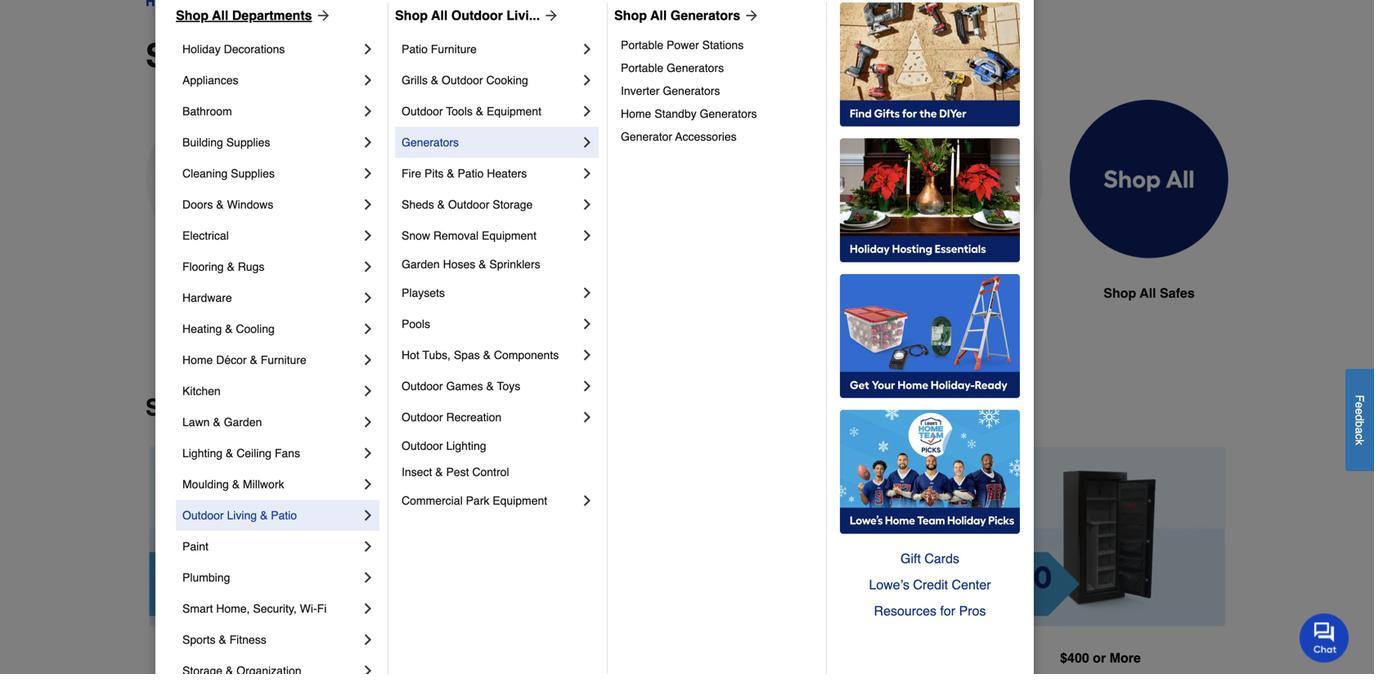 Task type: describe. For each thing, give the bounding box(es) containing it.
fire pits & patio heaters
[[402, 167, 527, 180]]

rugs
[[238, 260, 265, 273]]

$99
[[238, 650, 259, 665]]

& left the ceiling
[[226, 447, 233, 460]]

pest
[[446, 465, 469, 479]]

outdoor up the tools
[[442, 74, 483, 87]]

home safes link
[[515, 100, 674, 342]]

inverter
[[621, 84, 660, 97]]

c
[[1353, 434, 1367, 439]]

shop all generators
[[614, 8, 740, 23]]

home standby generators link
[[621, 102, 815, 125]]

chevron right image for sheds & outdoor storage
[[579, 196, 596, 213]]

outdoor up snow removal equipment
[[448, 198, 490, 211]]

cleaning
[[182, 167, 228, 180]]

& right décor
[[250, 353, 258, 366]]

shop for shop all generators
[[614, 8, 647, 23]]

cards
[[925, 551, 960, 566]]

f e e d b a c k
[[1353, 395, 1367, 445]]

a tall black sports afield gun safe. image
[[330, 100, 489, 259]]

& inside "link"
[[225, 322, 233, 335]]

livi...
[[507, 8, 540, 23]]

chevron right image for electrical
[[360, 227, 376, 244]]

chevron right image for holiday decorations
[[360, 41, 376, 57]]

shop for shop all outdoor livi...
[[395, 8, 428, 23]]

generators up pits
[[402, 136, 459, 149]]

$200 to $400. image
[[700, 447, 950, 627]]

lighting & ceiling fans
[[182, 447, 300, 460]]

a black honeywell chest safe with the top open. image
[[700, 100, 859, 259]]

equipment for park
[[493, 494, 547, 507]]

gun
[[377, 285, 404, 301]]

all for safes
[[1140, 285, 1156, 301]]

generator accessories
[[621, 130, 737, 143]]

grills
[[402, 74, 428, 87]]

for
[[940, 603, 956, 618]]

hardware link
[[182, 282, 360, 313]]

control
[[472, 465, 509, 479]]

paint
[[182, 540, 209, 553]]

& left "millwork"
[[232, 478, 240, 491]]

chevron right image for cleaning supplies
[[360, 165, 376, 182]]

shop for shop all safes
[[1104, 285, 1136, 301]]

chevron right image for home décor & furniture
[[360, 352, 376, 368]]

generators up portable power stations link
[[671, 8, 740, 23]]

snow
[[402, 229, 430, 242]]

outdoor games & toys link
[[402, 371, 579, 402]]

home safes
[[557, 285, 632, 301]]

doors
[[182, 198, 213, 211]]

tools
[[446, 105, 473, 118]]

patio for fire pits & patio heaters
[[458, 167, 484, 180]]

safes inside shop all safes link
[[1160, 285, 1195, 301]]

lighting & ceiling fans link
[[182, 438, 360, 469]]

$99 or less
[[238, 650, 310, 665]]

file safes
[[934, 285, 995, 301]]

outdoor up patio furniture link on the top
[[451, 8, 503, 23]]

& right hoses at the left top
[[479, 258, 486, 271]]

pits
[[425, 167, 444, 180]]

resources for pros link
[[840, 598, 1020, 624]]

home for home décor & furniture
[[182, 353, 213, 366]]

outdoor recreation
[[402, 411, 502, 424]]

& left pest
[[435, 465, 443, 479]]

portable generators link
[[621, 56, 815, 79]]

b
[[1353, 421, 1367, 427]]

1 horizontal spatial patio
[[402, 43, 428, 56]]

components
[[494, 348, 559, 362]]

patio furniture link
[[402, 34, 579, 65]]

price
[[310, 395, 366, 421]]

garden inside garden hoses & sprinklers link
[[402, 258, 440, 271]]

arrow right image for shop all outdoor livi...
[[540, 7, 560, 24]]

chevron right image for outdoor living & patio
[[360, 507, 376, 524]]

less
[[280, 650, 310, 665]]

ceiling
[[237, 447, 272, 460]]

shop safes by price
[[146, 395, 366, 421]]

chevron right image for plumbing
[[360, 569, 376, 586]]

standby
[[655, 107, 697, 120]]

holiday hosting essentials. image
[[840, 138, 1020, 263]]

0 vertical spatial furniture
[[431, 43, 477, 56]]

smart home, security, wi-fi
[[182, 602, 327, 615]]

chevron right image for hardware
[[360, 290, 376, 306]]

chevron right image for bathroom
[[360, 103, 376, 119]]

outdoor down grills
[[402, 105, 443, 118]]

& right living
[[260, 509, 268, 522]]

heating & cooling link
[[182, 313, 360, 344]]

commercial park equipment
[[402, 494, 547, 507]]

smart home, security, wi-fi link
[[182, 593, 360, 624]]

sports & fitness link
[[182, 624, 360, 655]]

& right sheds
[[437, 198, 445, 211]]

toys
[[497, 380, 520, 393]]

chevron right image for commercial park equipment
[[579, 492, 596, 509]]

heating
[[182, 322, 222, 335]]

supplies for building supplies
[[226, 136, 270, 149]]

gift
[[901, 551, 921, 566]]

chevron right image for doors & windows
[[360, 196, 376, 213]]

chevron right image for sports & fitness
[[360, 632, 376, 648]]

games
[[446, 380, 483, 393]]

file
[[934, 285, 956, 301]]

generators up home standby generators
[[663, 84, 720, 97]]

wi-
[[300, 602, 317, 615]]

security,
[[253, 602, 297, 615]]

lawn & garden
[[182, 416, 262, 429]]

a
[[1353, 427, 1367, 434]]

moulding
[[182, 478, 229, 491]]

fireproof safes link
[[146, 100, 304, 342]]

shop all. image
[[1070, 100, 1229, 259]]

safes for file safes
[[960, 285, 995, 301]]

0 horizontal spatial lighting
[[182, 447, 223, 460]]

pros
[[959, 603, 986, 618]]

generator accessories link
[[621, 125, 815, 148]]

outdoor up outdoor lighting
[[402, 411, 443, 424]]

shop all generators link
[[614, 6, 760, 25]]

2 e from the top
[[1353, 408, 1367, 414]]

doors & windows link
[[182, 189, 360, 220]]

home décor & furniture link
[[182, 344, 360, 375]]

pools
[[402, 317, 430, 330]]

generator
[[621, 130, 672, 143]]

credit
[[913, 577, 948, 592]]

chevron right image for heating & cooling
[[360, 321, 376, 337]]

kitchen
[[182, 384, 221, 398]]

insect
[[402, 465, 432, 479]]

cooking
[[486, 74, 528, 87]]

chevron right image for smart home, security, wi-fi
[[360, 600, 376, 617]]

1 vertical spatial furniture
[[261, 353, 307, 366]]

$200 – $400
[[789, 651, 861, 666]]

gift cards
[[901, 551, 960, 566]]

$400 or
[[1060, 650, 1106, 665]]

safes for shop safes by price
[[209, 395, 270, 421]]

lowe's credit center
[[869, 577, 991, 592]]

fireproof
[[177, 285, 234, 301]]

more
[[1110, 650, 1141, 665]]

shop for shop all departments
[[176, 8, 209, 23]]

generators down the power
[[667, 61, 724, 74]]

heating & cooling
[[182, 322, 275, 335]]

all for outdoor
[[431, 8, 448, 23]]

outdoor lighting link
[[402, 433, 596, 459]]

$400 or more. image
[[976, 447, 1225, 627]]

cooling
[[236, 322, 275, 335]]

snow removal equipment
[[402, 229, 537, 242]]

safes for home safes
[[597, 285, 632, 301]]

& right the tools
[[476, 105, 484, 118]]

equipment inside outdoor tools & equipment link
[[487, 105, 542, 118]]

fire pits & patio heaters link
[[402, 158, 579, 189]]

k
[[1353, 439, 1367, 445]]

outdoor down hot in the left bottom of the page
[[402, 380, 443, 393]]

all for departments
[[212, 8, 228, 23]]

$100 to $200. image
[[425, 447, 674, 627]]

outdoor recreation link
[[402, 402, 579, 433]]

holiday decorations
[[182, 43, 285, 56]]



Task type: vqa. For each thing, say whether or not it's contained in the screenshot.
Kitchen
yes



Task type: locate. For each thing, give the bounding box(es) containing it.
equipment inside snow removal equipment link
[[482, 229, 537, 242]]

0 vertical spatial garden
[[402, 258, 440, 271]]

chevron right image for generators
[[579, 134, 596, 151]]

chevron right image for playsets
[[579, 285, 596, 301]]

kitchen link
[[182, 375, 360, 407]]

cleaning supplies link
[[182, 158, 360, 189]]

outdoor up insect in the bottom left of the page
[[402, 439, 443, 452]]

shop all safes link
[[1070, 100, 1229, 342]]

lighting up moulding
[[182, 447, 223, 460]]

hot
[[402, 348, 419, 362]]

garden up playsets
[[402, 258, 440, 271]]

removal
[[433, 229, 479, 242]]

&
[[431, 74, 439, 87], [476, 105, 484, 118], [447, 167, 454, 180], [216, 198, 224, 211], [437, 198, 445, 211], [479, 258, 486, 271], [227, 260, 235, 273], [225, 322, 233, 335], [483, 348, 491, 362], [250, 353, 258, 366], [486, 380, 494, 393], [213, 416, 221, 429], [226, 447, 233, 460], [435, 465, 443, 479], [232, 478, 240, 491], [260, 509, 268, 522], [219, 633, 226, 646]]

gun safes link
[[330, 100, 489, 342]]

chevron right image for pools
[[579, 316, 596, 332]]

building
[[182, 136, 223, 149]]

accessories
[[675, 130, 737, 143]]

inverter generators
[[621, 84, 720, 97]]

arrow right image up stations
[[740, 7, 760, 24]]

& right doors
[[216, 198, 224, 211]]

shop all departments link
[[176, 6, 332, 25]]

patio down moulding & millwork link
[[271, 509, 297, 522]]

chevron right image for lighting & ceiling fans
[[360, 445, 376, 461]]

cleaning supplies
[[182, 167, 275, 180]]

garden hoses & sprinklers link
[[402, 251, 596, 277]]

2 shop from the left
[[395, 8, 428, 23]]

1 horizontal spatial arrow right image
[[740, 7, 760, 24]]

millwork
[[243, 478, 284, 491]]

arrow right image for shop all generators
[[740, 7, 760, 24]]

shop
[[176, 8, 209, 23], [395, 8, 428, 23], [614, 8, 647, 23]]

equipment up sprinklers on the top left of page
[[482, 229, 537, 242]]

holiday
[[182, 43, 221, 56]]

1 portable from the top
[[621, 38, 664, 52]]

all for generators
[[650, 8, 667, 23]]

equipment down cooking
[[487, 105, 542, 118]]

e up the b
[[1353, 408, 1367, 414]]

1 horizontal spatial shop
[[1104, 285, 1136, 301]]

portable generators
[[621, 61, 724, 74]]

$99 or less. image
[[149, 447, 398, 627]]

portable inside portable power stations link
[[621, 38, 664, 52]]

gun safes
[[377, 285, 442, 301]]

patio for outdoor living & patio
[[271, 509, 297, 522]]

& right "spas"
[[483, 348, 491, 362]]

portable inside portable generators link
[[621, 61, 664, 74]]

shop inside shop all safes link
[[1104, 285, 1136, 301]]

electrical link
[[182, 220, 360, 251]]

arrow right image inside shop all outdoor livi... link
[[540, 7, 560, 24]]

0 vertical spatial patio
[[402, 43, 428, 56]]

recreation
[[446, 411, 502, 424]]

home up kitchen
[[182, 353, 213, 366]]

chevron right image for kitchen
[[360, 383, 376, 399]]

sheds & outdoor storage link
[[402, 189, 579, 220]]

a black sentrysafe file safe with a key in the lock and the lid ajar. image
[[885, 100, 1044, 258]]

gift cards link
[[840, 546, 1020, 572]]

1 e from the top
[[1353, 402, 1367, 408]]

arrow right image up patio furniture link on the top
[[540, 7, 560, 24]]

garden inside lawn & garden link
[[224, 416, 262, 429]]

0 vertical spatial shop
[[1104, 285, 1136, 301]]

outdoor tools & equipment
[[402, 105, 542, 118]]

arrow right image
[[540, 7, 560, 24], [740, 7, 760, 24]]

& inside "link"
[[216, 198, 224, 211]]

outdoor down moulding
[[182, 509, 224, 522]]

1 horizontal spatial furniture
[[431, 43, 477, 56]]

0 horizontal spatial furniture
[[261, 353, 307, 366]]

playsets
[[402, 286, 445, 299]]

lowe's credit center link
[[840, 572, 1020, 598]]

chevron right image for patio furniture
[[579, 41, 596, 57]]

portable
[[621, 38, 664, 52], [621, 61, 664, 74]]

2 horizontal spatial shop
[[614, 8, 647, 23]]

grills & outdoor cooking link
[[402, 65, 579, 96]]

shop up patio furniture
[[395, 8, 428, 23]]

1 vertical spatial supplies
[[231, 167, 275, 180]]

0 horizontal spatial patio
[[271, 509, 297, 522]]

commercial
[[402, 494, 463, 507]]

1 vertical spatial patio
[[458, 167, 484, 180]]

3 shop from the left
[[614, 8, 647, 23]]

lighting up pest
[[446, 439, 486, 452]]

0 horizontal spatial home
[[182, 353, 213, 366]]

home up components
[[557, 285, 594, 301]]

1 shop from the left
[[176, 8, 209, 23]]

fi
[[317, 602, 327, 615]]

home for home standby generators
[[621, 107, 651, 120]]

2 vertical spatial equipment
[[493, 494, 547, 507]]

2 vertical spatial patio
[[271, 509, 297, 522]]

lawn & garden link
[[182, 407, 360, 438]]

2 horizontal spatial patio
[[458, 167, 484, 180]]

outdoor living & patio link
[[182, 500, 360, 531]]

arrow right image inside shop all generators link
[[740, 7, 760, 24]]

windows
[[227, 198, 273, 211]]

0 horizontal spatial arrow right image
[[540, 7, 560, 24]]

decorations
[[224, 43, 285, 56]]

chevron right image for appliances
[[360, 72, 376, 88]]

chevron right image for snow removal equipment
[[579, 227, 596, 244]]

garden up lighting & ceiling fans at the bottom left of page
[[224, 416, 262, 429]]

portable for portable power stations
[[621, 38, 664, 52]]

chat invite button image
[[1300, 613, 1350, 663]]

supplies inside 'cleaning supplies' link
[[231, 167, 275, 180]]

supplies for cleaning supplies
[[231, 167, 275, 180]]

shop all departments
[[176, 8, 312, 23]]

0 vertical spatial supplies
[[226, 136, 270, 149]]

generators up generator accessories link
[[700, 107, 757, 120]]

chevron right image for outdoor recreation
[[579, 409, 596, 425]]

resources
[[874, 603, 937, 618]]

décor
[[216, 353, 247, 366]]

flooring & rugs
[[182, 260, 265, 273]]

safes for fireproof safes
[[238, 285, 273, 301]]

chevron right image for building supplies
[[360, 134, 376, 151]]

sheds & outdoor storage
[[402, 198, 533, 211]]

file safes link
[[885, 100, 1044, 342]]

insect & pest control
[[402, 465, 509, 479]]

1 horizontal spatial garden
[[402, 258, 440, 271]]

plumbing
[[182, 571, 230, 584]]

safes
[[146, 37, 233, 74], [238, 285, 273, 301], [407, 285, 442, 301], [597, 285, 632, 301], [960, 285, 995, 301], [1160, 285, 1195, 301], [209, 395, 270, 421]]

hot tubs, spas & components link
[[402, 339, 579, 371]]

shop up holiday
[[176, 8, 209, 23]]

$400
[[832, 651, 861, 666]]

1 vertical spatial portable
[[621, 61, 664, 74]]

supplies up cleaning supplies
[[226, 136, 270, 149]]

safes inside "home safes" link
[[597, 285, 632, 301]]

1 horizontal spatial home
[[557, 285, 594, 301]]

2 portable from the top
[[621, 61, 664, 74]]

furniture up grills & outdoor cooking
[[431, 43, 477, 56]]

furniture
[[431, 43, 477, 56], [261, 353, 307, 366]]

shop for shop safes by price
[[146, 395, 203, 421]]

chevron right image
[[360, 41, 376, 57], [579, 72, 596, 88], [360, 134, 376, 151], [579, 134, 596, 151], [579, 165, 596, 182], [360, 227, 376, 244], [579, 227, 596, 244], [579, 285, 596, 301], [360, 290, 376, 306], [360, 321, 376, 337], [579, 347, 596, 363], [360, 352, 376, 368], [360, 414, 376, 430], [360, 445, 376, 461], [360, 476, 376, 492], [579, 492, 596, 509], [360, 569, 376, 586], [360, 600, 376, 617], [360, 632, 376, 648], [360, 663, 376, 674]]

0 vertical spatial portable
[[621, 38, 664, 52]]

stations
[[702, 38, 744, 52]]

park
[[466, 494, 489, 507]]

chevron right image for moulding & millwork
[[360, 476, 376, 492]]

sports
[[182, 633, 216, 646]]

0 horizontal spatial shop
[[176, 8, 209, 23]]

equipment inside commercial park equipment link
[[493, 494, 547, 507]]

insect & pest control link
[[402, 459, 596, 485]]

& right sports
[[219, 633, 226, 646]]

a black sentrysafe fireproof safe. image
[[146, 100, 304, 258]]

1 horizontal spatial lighting
[[446, 439, 486, 452]]

pools link
[[402, 308, 579, 339]]

chevron right image
[[579, 41, 596, 57], [360, 72, 376, 88], [360, 103, 376, 119], [579, 103, 596, 119], [360, 165, 376, 182], [360, 196, 376, 213], [579, 196, 596, 213], [360, 259, 376, 275], [579, 316, 596, 332], [579, 378, 596, 394], [360, 383, 376, 399], [579, 409, 596, 425], [360, 507, 376, 524], [360, 538, 376, 555]]

patio up grills
[[402, 43, 428, 56]]

generators
[[671, 8, 740, 23], [667, 61, 724, 74], [663, 84, 720, 97], [700, 107, 757, 120], [402, 136, 459, 149]]

portable for portable generators
[[621, 61, 664, 74]]

equipment for removal
[[482, 229, 537, 242]]

e up d
[[1353, 402, 1367, 408]]

outdoor
[[451, 8, 503, 23], [442, 74, 483, 87], [402, 105, 443, 118], [448, 198, 490, 211], [402, 380, 443, 393], [402, 411, 443, 424], [402, 439, 443, 452], [182, 509, 224, 522]]

appliances
[[182, 74, 238, 87]]

chevron right image for grills & outdoor cooking
[[579, 72, 596, 88]]

0 horizontal spatial garden
[[224, 416, 262, 429]]

& right lawn
[[213, 416, 221, 429]]

outdoor games & toys
[[402, 380, 520, 393]]

chevron right image for flooring & rugs
[[360, 259, 376, 275]]

home down inverter on the left top of page
[[621, 107, 651, 120]]

1 horizontal spatial shop
[[395, 8, 428, 23]]

or
[[263, 650, 276, 665]]

f
[[1353, 395, 1367, 402]]

furniture up "kitchen" 'link'
[[261, 353, 307, 366]]

& left rugs
[[227, 260, 235, 273]]

supplies inside building supplies link
[[226, 136, 270, 149]]

chevron right image for paint
[[360, 538, 376, 555]]

shop all outdoor livi... link
[[395, 6, 560, 25]]

chevron right image for outdoor tools & equipment
[[579, 103, 596, 119]]

arrow right image
[[312, 7, 332, 24]]

safes inside "fireproof safes" link
[[238, 285, 273, 301]]

& left cooling
[[225, 322, 233, 335]]

1 vertical spatial garden
[[224, 416, 262, 429]]

sports & fitness
[[182, 633, 266, 646]]

2 arrow right image from the left
[[740, 7, 760, 24]]

shop up portable power stations
[[614, 8, 647, 23]]

& left the toys
[[486, 380, 494, 393]]

0 horizontal spatial shop
[[146, 395, 203, 421]]

outdoor lighting
[[402, 439, 486, 452]]

find gifts for the diyer. image
[[840, 2, 1020, 127]]

shop
[[1104, 285, 1136, 301], [146, 395, 203, 421]]

power
[[667, 38, 699, 52]]

portable up portable generators
[[621, 38, 664, 52]]

tubs,
[[423, 348, 451, 362]]

patio up sheds & outdoor storage
[[458, 167, 484, 180]]

chevron right image for fire pits & patio heaters
[[579, 165, 596, 182]]

home for home safes
[[557, 285, 594, 301]]

chevron right image for outdoor games & toys
[[579, 378, 596, 394]]

& right pits
[[447, 167, 454, 180]]

1 vertical spatial home
[[557, 285, 594, 301]]

patio
[[402, 43, 428, 56], [458, 167, 484, 180], [271, 509, 297, 522]]

get your home holiday-ready. image
[[840, 274, 1020, 398]]

1 vertical spatial shop
[[146, 395, 203, 421]]

0 vertical spatial home
[[621, 107, 651, 120]]

resources for pros
[[874, 603, 986, 618]]

1 vertical spatial equipment
[[482, 229, 537, 242]]

chevron right image for lawn & garden
[[360, 414, 376, 430]]

& right grills
[[431, 74, 439, 87]]

safes for gun safes
[[407, 285, 442, 301]]

flooring & rugs link
[[182, 251, 360, 282]]

supplies up windows
[[231, 167, 275, 180]]

electrical
[[182, 229, 229, 242]]

2 horizontal spatial home
[[621, 107, 651, 120]]

generators link
[[402, 127, 579, 158]]

safes inside file safes link
[[960, 285, 995, 301]]

a black sentrysafe home safe with the door ajar. image
[[515, 100, 674, 258]]

2 vertical spatial home
[[182, 353, 213, 366]]

0 vertical spatial equipment
[[487, 105, 542, 118]]

lowe's home team holiday picks. image
[[840, 410, 1020, 534]]

equipment down insect & pest control link
[[493, 494, 547, 507]]

chevron right image for hot tubs, spas & components
[[579, 347, 596, 363]]

all
[[212, 8, 228, 23], [431, 8, 448, 23], [650, 8, 667, 23], [1140, 285, 1156, 301]]

f e e d b a c k button
[[1346, 369, 1374, 471]]

lowe's
[[869, 577, 910, 592]]

commercial park equipment link
[[402, 485, 579, 516]]

1 arrow right image from the left
[[540, 7, 560, 24]]

hot tubs, spas & components
[[402, 348, 559, 362]]

safes inside gun safes link
[[407, 285, 442, 301]]

$200
[[789, 651, 818, 666]]

portable up inverter on the left top of page
[[621, 61, 664, 74]]



